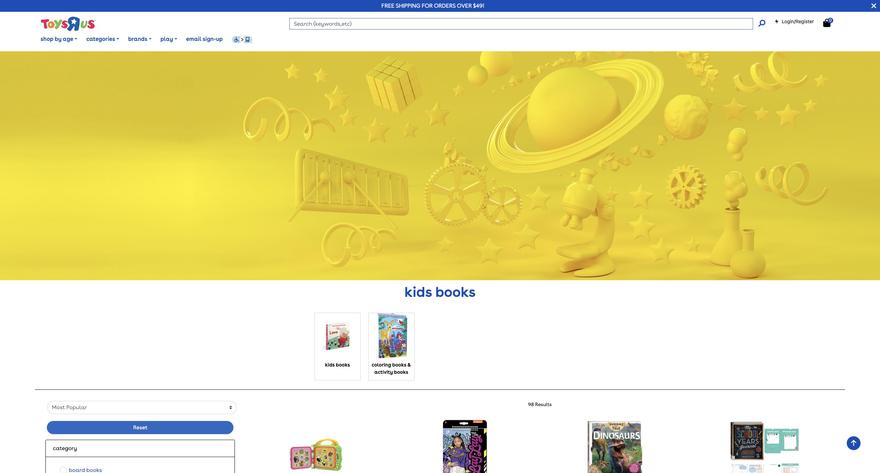 Task type: locate. For each thing, give the bounding box(es) containing it.
incredible but true: dinosaurs - kids hardcover book image
[[580, 420, 650, 473]]

0 vertical spatial kids books
[[405, 284, 476, 300]]

$49!
[[473, 2, 485, 9]]

1 horizontal spatial kids books
[[405, 284, 476, 300]]

sign-
[[203, 36, 216, 42]]

over
[[457, 2, 472, 9]]

reset button
[[47, 421, 234, 434]]

free shipping for orders over $49! link
[[382, 2, 485, 9]]

free
[[382, 2, 395, 9]]

menu bar
[[36, 27, 881, 51]]

0 horizontal spatial kids books
[[325, 362, 350, 368]]

kids
[[405, 284, 432, 300], [325, 362, 335, 368]]

categories
[[86, 36, 115, 42]]

1 horizontal spatial kids
[[405, 284, 432, 300]]

98 results
[[528, 402, 552, 407]]

kids books
[[405, 284, 476, 300], [325, 362, 350, 368]]

by
[[55, 36, 62, 42]]

free shipping for orders over $49!
[[382, 2, 485, 9]]

1 vertical spatial kids
[[325, 362, 335, 368]]

kids books main content
[[0, 51, 881, 473]]

leapfrog® 100 animals book™ image
[[287, 420, 344, 473]]

menu bar containing shop by age
[[36, 27, 881, 51]]

0 horizontal spatial kids
[[325, 362, 335, 368]]

None search field
[[290, 18, 766, 30]]

category
[[53, 445, 77, 452]]

&
[[408, 362, 411, 368]]

coloring books & activity books link
[[369, 313, 414, 376]]

that girl lay lay: fashion design sketchbook image
[[431, 420, 500, 473]]

kids books link
[[315, 313, 360, 369]]

0 link
[[824, 18, 838, 27]]

books inside kids books link
[[336, 362, 350, 368]]

shop by age
[[41, 36, 73, 42]]

kids books for kids books main content
[[405, 284, 476, 300]]

books
[[436, 284, 476, 300], [336, 362, 350, 368], [393, 362, 407, 368], [394, 370, 408, 375]]

books for kids books main content
[[436, 284, 476, 300]]

1 vertical spatial kids books
[[325, 362, 350, 368]]

books for kids books link
[[336, 362, 350, 368]]

up
[[216, 36, 223, 42]]

kids for kids books main content
[[405, 284, 432, 300]]

brands button
[[124, 31, 156, 48]]

login/register button
[[775, 18, 815, 25]]

product-tab tab panel
[[40, 401, 840, 473]]

play
[[161, 36, 173, 42]]

0 vertical spatial kids
[[405, 284, 432, 300]]

Enter Keyword or Item No. search field
[[290, 18, 753, 30]]

for
[[422, 2, 433, 9]]



Task type: vqa. For each thing, say whether or not it's contained in the screenshot.
'kids' corresponding to kids books main content
yes



Task type: describe. For each thing, give the bounding box(es) containing it.
98
[[528, 402, 534, 407]]

brands
[[128, 36, 147, 42]]

email
[[186, 36, 201, 42]]

shipping
[[396, 2, 421, 9]]

age
[[63, 36, 73, 42]]

kids books for kids books link
[[325, 362, 350, 368]]

0
[[830, 18, 832, 23]]

categories button
[[82, 31, 124, 48]]

hinkler: my school years journal image
[[730, 420, 800, 473]]

email sign-up link
[[182, 31, 227, 48]]

play button
[[156, 31, 182, 48]]

results
[[536, 402, 552, 407]]

reset
[[133, 424, 148, 431]]

toys r us image
[[40, 16, 96, 32]]

books for coloring books & activity books link
[[393, 362, 407, 368]]

shop by age button
[[36, 31, 82, 48]]

shopping bag image
[[824, 19, 831, 27]]

activity
[[375, 370, 393, 375]]

shop
[[41, 36, 53, 42]]

orders
[[434, 2, 456, 9]]

kids books image image
[[315, 313, 360, 359]]

this icon serves as a link to download the essential accessibility assistive technology app for individuals with physical disabilities. it is featured as part of our commitment to diversity and inclusion. image
[[232, 36, 253, 43]]

close button image
[[872, 2, 877, 10]]

coloring books & activity books
[[372, 362, 411, 375]]

login/register
[[782, 18, 815, 24]]

email sign-up
[[186, 36, 223, 42]]

coloring books & activity books image image
[[369, 313, 414, 359]]

category element
[[53, 445, 228, 453]]

kids for kids books link
[[325, 362, 335, 368]]

coloring
[[372, 362, 391, 368]]



